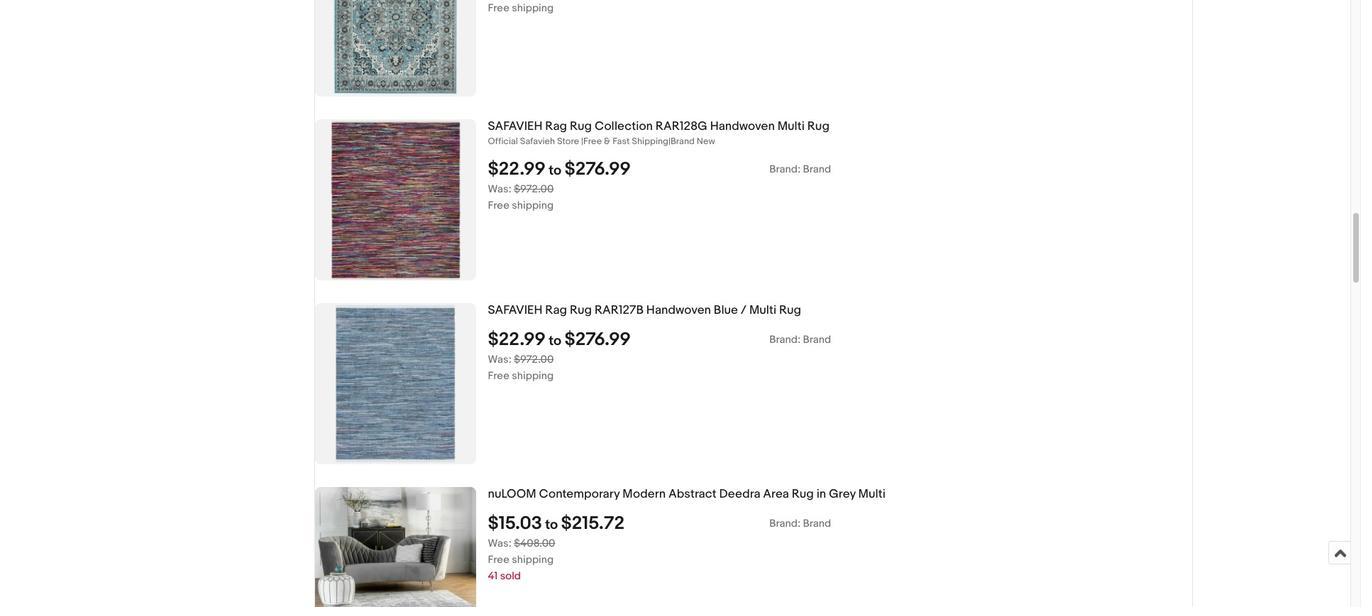 Task type: locate. For each thing, give the bounding box(es) containing it.
0 vertical spatial multi
[[778, 119, 805, 133]]

1 vertical spatial was:
[[488, 353, 512, 366]]

free
[[488, 1, 510, 15], [488, 199, 510, 212], [488, 369, 510, 383], [488, 553, 510, 566]]

handwoven left blue
[[647, 303, 711, 317]]

brand:
[[770, 162, 801, 176], [770, 333, 801, 346], [770, 517, 801, 530]]

$972.00
[[514, 182, 554, 196], [514, 353, 554, 366]]

rag
[[546, 119, 567, 133], [546, 303, 567, 317]]

brand: inside 'brand: brand was: $408.00 free shipping 41 sold'
[[770, 517, 801, 530]]

1 vertical spatial $276.99
[[565, 329, 631, 351]]

0 vertical spatial brand
[[803, 162, 832, 176]]

nuloom contemporary modern abstract deedra area rug in grey multi image
[[315, 487, 476, 607]]

1 vertical spatial to
[[549, 333, 562, 349]]

$22.99
[[488, 158, 546, 180], [488, 329, 546, 351]]

rag inside safavieh rag rug collection rar128g handwoven multi rug official safavieh store |free & fast shipping|brand new
[[546, 119, 567, 133]]

brand: brand was: $972.00 free shipping down shipping|brand
[[488, 162, 832, 212]]

2 brand: from the top
[[770, 333, 801, 346]]

multi right /
[[750, 303, 777, 317]]

2 brand: brand was: $972.00 free shipping from the top
[[488, 333, 832, 383]]

2 vertical spatial to
[[546, 517, 558, 533]]

$15.03
[[488, 513, 543, 535]]

2 rag from the top
[[546, 303, 567, 317]]

safavieh
[[488, 119, 543, 133], [488, 303, 543, 317]]

safavieh for safavieh rag rug collection rar128g handwoven multi rug official safavieh store |free & fast shipping|brand new
[[488, 119, 543, 133]]

1 $972.00 from the top
[[514, 182, 554, 196]]

brand: down official safavieh store |free & fast shipping|brand new text field
[[770, 162, 801, 176]]

rag up store at the top left
[[546, 119, 567, 133]]

safavieh rag rug collection rar128g handwoven multi rug link
[[488, 119, 1193, 134]]

3 brand: from the top
[[770, 517, 801, 530]]

handwoven
[[711, 119, 775, 133], [647, 303, 711, 317]]

rug
[[570, 119, 592, 133], [808, 119, 830, 133], [570, 303, 592, 317], [780, 303, 802, 317], [792, 487, 814, 501]]

0 vertical spatial rag
[[546, 119, 567, 133]]

new
[[697, 135, 716, 147]]

1 free from the top
[[488, 1, 510, 15]]

rug right /
[[780, 303, 802, 317]]

0 vertical spatial $22.99
[[488, 158, 546, 180]]

1 vertical spatial $22.99
[[488, 329, 546, 351]]

3 was: from the top
[[488, 537, 512, 550]]

0 vertical spatial to
[[549, 162, 562, 179]]

1 vertical spatial brand:
[[770, 333, 801, 346]]

2 free from the top
[[488, 199, 510, 212]]

1 vertical spatial safavieh
[[488, 303, 543, 317]]

nuloom contemporary modern abstract deedra area rug in grey multi
[[488, 487, 886, 501]]

1 was: from the top
[[488, 182, 512, 196]]

to
[[549, 162, 562, 179], [549, 333, 562, 349], [546, 517, 558, 533]]

3 brand from the top
[[803, 517, 832, 530]]

Official Safavieh Store |Free & Fast Shipping|Brand New text field
[[488, 135, 1193, 148]]

$22.99 to $276.99 down store at the top left
[[488, 158, 631, 180]]

0 vertical spatial was:
[[488, 182, 512, 196]]

$276.99 down |free
[[565, 158, 631, 180]]

brand inside 'brand: brand was: $408.00 free shipping 41 sold'
[[803, 517, 832, 530]]

brand: down the area
[[770, 517, 801, 530]]

1 vertical spatial brand
[[803, 333, 832, 346]]

1 vertical spatial $972.00
[[514, 353, 554, 366]]

$408.00
[[514, 537, 556, 550]]

brand
[[803, 162, 832, 176], [803, 333, 832, 346], [803, 517, 832, 530]]

in
[[817, 487, 827, 501]]

rag left rar127b
[[546, 303, 567, 317]]

was:
[[488, 182, 512, 196], [488, 353, 512, 366], [488, 537, 512, 550]]

shipping inside 'brand: brand was: $408.00 free shipping 41 sold'
[[512, 553, 554, 566]]

2 vertical spatial multi
[[859, 487, 886, 501]]

1 vertical spatial handwoven
[[647, 303, 711, 317]]

2 shipping from the top
[[512, 199, 554, 212]]

safavieh inside safavieh rag rug collection rar128g handwoven multi rug official safavieh store |free & fast shipping|brand new
[[488, 119, 543, 133]]

0 vertical spatial $972.00
[[514, 182, 554, 196]]

1 vertical spatial brand: brand was: $972.00 free shipping
[[488, 333, 832, 383]]

sold
[[500, 569, 521, 583]]

modern
[[623, 487, 666, 501]]

safavieh rag rug rar127b handwoven blue / multi rug link
[[488, 303, 1193, 318]]

brand: down safavieh rag rug rar127b handwoven blue / multi rug link
[[770, 333, 801, 346]]

brand down official safavieh store |free & fast shipping|brand new text field
[[803, 162, 832, 176]]

handwoven inside safavieh rag rug rar127b handwoven blue / multi rug link
[[647, 303, 711, 317]]

multi right grey
[[859, 487, 886, 501]]

safavieh rag rug rar127b handwoven blue / multi rug
[[488, 303, 802, 317]]

rug left in
[[792, 487, 814, 501]]

1 vertical spatial $22.99 to $276.99
[[488, 329, 631, 351]]

2 safavieh from the top
[[488, 303, 543, 317]]

1 brand: from the top
[[770, 162, 801, 176]]

brand: brand was: $972.00 free shipping down the safavieh rag rug rar127b handwoven blue / multi rug
[[488, 333, 832, 383]]

4 free from the top
[[488, 553, 510, 566]]

1 horizontal spatial multi
[[778, 119, 805, 133]]

1 shipping from the top
[[512, 1, 554, 15]]

2 vertical spatial was:
[[488, 537, 512, 550]]

2 $276.99 from the top
[[565, 329, 631, 351]]

grey
[[829, 487, 856, 501]]

1 vertical spatial rag
[[546, 303, 567, 317]]

2 $972.00 from the top
[[514, 353, 554, 366]]

0 vertical spatial brand:
[[770, 162, 801, 176]]

0 horizontal spatial multi
[[750, 303, 777, 317]]

$276.99 down rar127b
[[565, 329, 631, 351]]

multi up official safavieh store |free & fast shipping|brand new text field
[[778, 119, 805, 133]]

rug up |free
[[570, 119, 592, 133]]

2 vertical spatial brand
[[803, 517, 832, 530]]

safavieh skyler collection sky126m blue / ivory rug image
[[315, 0, 476, 97]]

multi
[[778, 119, 805, 133], [750, 303, 777, 317], [859, 487, 886, 501]]

0 vertical spatial safavieh
[[488, 119, 543, 133]]

41
[[488, 569, 498, 583]]

1 rag from the top
[[546, 119, 567, 133]]

shipping
[[512, 1, 554, 15], [512, 199, 554, 212], [512, 369, 554, 383], [512, 553, 554, 566]]

2 vertical spatial brand:
[[770, 517, 801, 530]]

$22.99 to $276.99
[[488, 158, 631, 180], [488, 329, 631, 351]]

rar128g
[[656, 119, 708, 133]]

4 shipping from the top
[[512, 553, 554, 566]]

$22.99 to $276.99 down rar127b
[[488, 329, 631, 351]]

to for contemporary
[[546, 517, 558, 533]]

rag inside safavieh rag rug rar127b handwoven blue / multi rug link
[[546, 303, 567, 317]]

store
[[557, 135, 580, 147]]

brand: brand was: $972.00 free shipping
[[488, 162, 832, 212], [488, 333, 832, 383]]

|free
[[582, 135, 602, 147]]

0 vertical spatial $276.99
[[565, 158, 631, 180]]

handwoven up new
[[711, 119, 775, 133]]

to inside $15.03 to $215.72
[[546, 517, 558, 533]]

0 vertical spatial $22.99 to $276.99
[[488, 158, 631, 180]]

brand down safavieh rag rug rar127b handwoven blue / multi rug link
[[803, 333, 832, 346]]

0 vertical spatial handwoven
[[711, 119, 775, 133]]

brand down in
[[803, 517, 832, 530]]

0 vertical spatial brand: brand was: $972.00 free shipping
[[488, 162, 832, 212]]

1 safavieh from the top
[[488, 119, 543, 133]]

multi inside safavieh rag rug collection rar128g handwoven multi rug official safavieh store |free & fast shipping|brand new
[[778, 119, 805, 133]]

$276.99
[[565, 158, 631, 180], [565, 329, 631, 351]]

/
[[741, 303, 747, 317]]

1 $276.99 from the top
[[565, 158, 631, 180]]



Task type: describe. For each thing, give the bounding box(es) containing it.
2 $22.99 to $276.99 from the top
[[488, 329, 631, 351]]

3 shipping from the top
[[512, 369, 554, 383]]

3 free from the top
[[488, 369, 510, 383]]

$15.03 to $215.72
[[488, 513, 625, 535]]

nuloom contemporary modern abstract deedra area rug in grey multi link
[[488, 487, 1193, 502]]

shipping|brand
[[632, 135, 695, 147]]

brand: brand was: $408.00 free shipping 41 sold
[[488, 517, 832, 583]]

1 brand from the top
[[803, 162, 832, 176]]

collection
[[595, 119, 653, 133]]

free inside 'brand: brand was: $408.00 free shipping 41 sold'
[[488, 553, 510, 566]]

2 horizontal spatial multi
[[859, 487, 886, 501]]

blue
[[714, 303, 738, 317]]

safavieh for safavieh rag rug rar127b handwoven blue / multi rug
[[488, 303, 543, 317]]

to for rag
[[549, 333, 562, 349]]

1 vertical spatial multi
[[750, 303, 777, 317]]

rag for rar127b
[[546, 303, 567, 317]]

free shipping
[[488, 1, 554, 15]]

&
[[604, 135, 611, 147]]

2 $22.99 from the top
[[488, 329, 546, 351]]

safavieh
[[520, 135, 555, 147]]

official
[[488, 135, 518, 147]]

nuloom
[[488, 487, 537, 501]]

handwoven inside safavieh rag rug collection rar128g handwoven multi rug official safavieh store |free & fast shipping|brand new
[[711, 119, 775, 133]]

area
[[764, 487, 790, 501]]

contemporary
[[539, 487, 620, 501]]

$215.72
[[561, 513, 625, 535]]

safavieh rag rug rar127b handwoven blue / multi rug image
[[315, 303, 476, 464]]

2 brand from the top
[[803, 333, 832, 346]]

fast
[[613, 135, 630, 147]]

2 was: from the top
[[488, 353, 512, 366]]

rar127b
[[595, 303, 644, 317]]

1 $22.99 from the top
[[488, 158, 546, 180]]

safavieh rag rug collection rar128g handwoven multi rug image
[[315, 119, 476, 280]]

was: inside 'brand: brand was: $408.00 free shipping 41 sold'
[[488, 537, 512, 550]]

safavieh rag rug collection rar128g handwoven multi rug official safavieh store |free & fast shipping|brand new
[[488, 119, 830, 147]]

abstract
[[669, 487, 717, 501]]

rag for collection
[[546, 119, 567, 133]]

rug left rar127b
[[570, 303, 592, 317]]

1 $22.99 to $276.99 from the top
[[488, 158, 631, 180]]

rug up official safavieh store |free & fast shipping|brand new text field
[[808, 119, 830, 133]]

deedra
[[720, 487, 761, 501]]

1 brand: brand was: $972.00 free shipping from the top
[[488, 162, 832, 212]]



Task type: vqa. For each thing, say whether or not it's contained in the screenshot.
1st brand from the top of the page
yes



